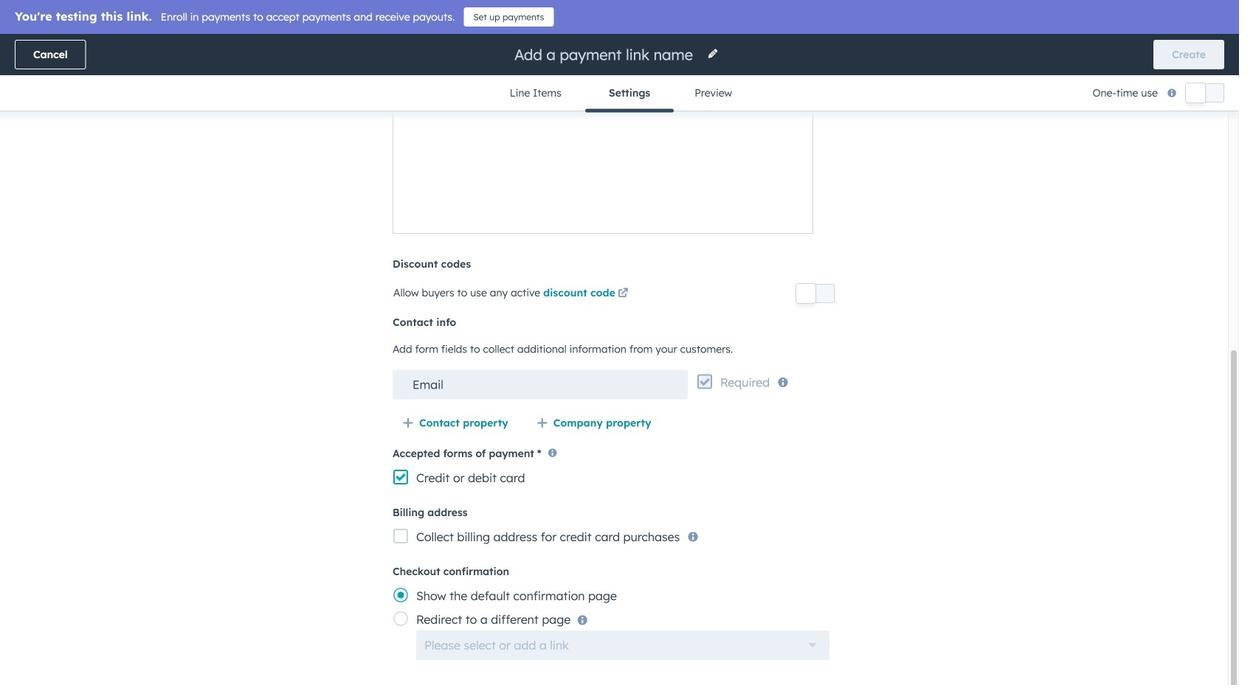 Task type: locate. For each thing, give the bounding box(es) containing it.
None text field
[[393, 370, 688, 400]]

link opens in a new window image
[[618, 285, 628, 303], [618, 289, 628, 299]]

Add a payment link name field
[[513, 45, 698, 65]]

5 column header from the left
[[828, 186, 1012, 218]]

1 column header from the left
[[36, 186, 231, 218]]

pagination navigation
[[501, 291, 635, 310]]

7 column header from the left
[[1086, 186, 1203, 218]]

navigation inside the page section element
[[486, 75, 753, 113]]

navigation
[[486, 75, 753, 113]]

press to sort. image
[[806, 196, 812, 207]]

dialog
[[0, 0, 1239, 686]]

page section element
[[0, 34, 1239, 113]]

column header
[[36, 186, 231, 218], [231, 186, 348, 218], [496, 186, 643, 218], [643, 186, 717, 218], [828, 186, 1012, 218], [1012, 186, 1086, 218], [1086, 186, 1203, 218]]



Task type: describe. For each thing, give the bounding box(es) containing it.
2 link opens in a new window image from the top
[[618, 289, 628, 299]]

6 column header from the left
[[1012, 186, 1086, 218]]

Search search field
[[35, 141, 331, 170]]

1 link opens in a new window image from the top
[[618, 285, 628, 303]]

press to sort. element
[[806, 196, 812, 208]]

4 column header from the left
[[643, 186, 717, 218]]

3 column header from the left
[[496, 186, 643, 218]]

2 column header from the left
[[231, 186, 348, 218]]



Task type: vqa. For each thing, say whether or not it's contained in the screenshot.
the US/Eastern link
no



